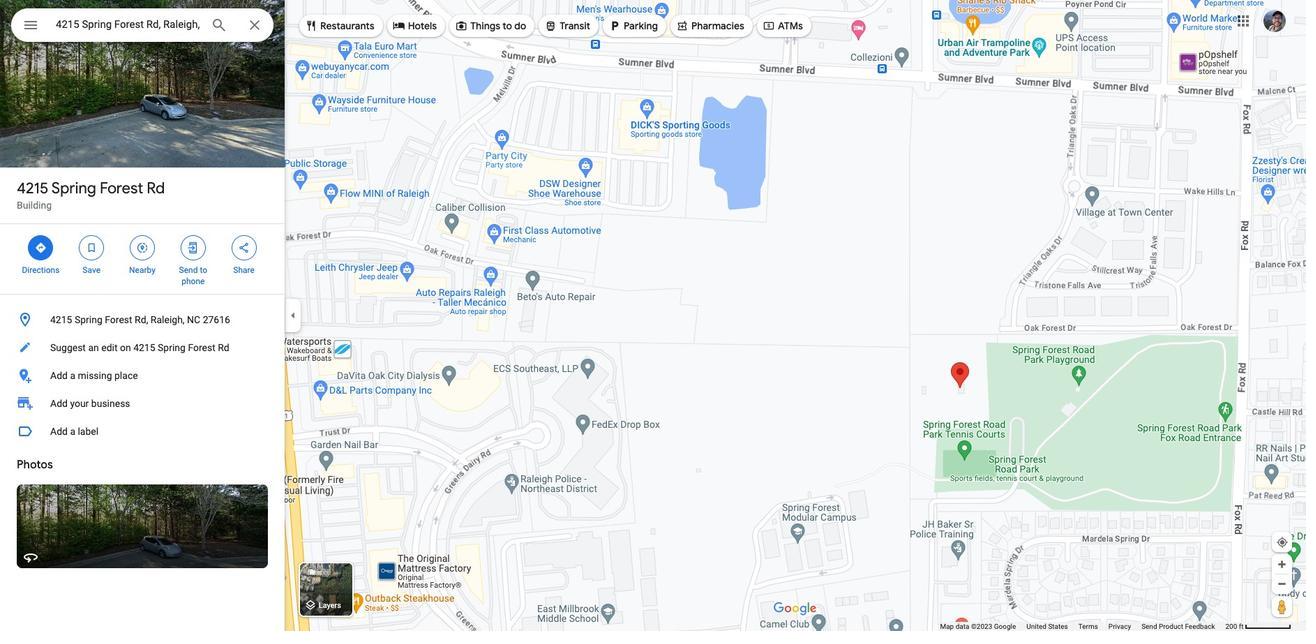 Task type: locate. For each thing, give the bounding box(es) containing it.
to inside  things to do
[[503, 20, 512, 32]]

google account: cj baylor  
(christian.baylor@adept.ai) image
[[1264, 10, 1287, 32]]


[[455, 18, 468, 34]]

rd up 
[[147, 179, 165, 198]]

forest for rd,
[[105, 314, 132, 325]]

3 add from the top
[[50, 426, 68, 437]]

directions
[[22, 265, 60, 275]]

1 horizontal spatial rd
[[218, 342, 230, 353]]

4215 up 'building'
[[17, 179, 48, 198]]

1 horizontal spatial send
[[1142, 623, 1158, 630]]

states
[[1049, 623, 1069, 630]]


[[545, 18, 557, 34]]

add for add a missing place
[[50, 370, 68, 381]]

a left label
[[70, 426, 75, 437]]

united states
[[1027, 623, 1069, 630]]

send product feedback button
[[1142, 622, 1216, 631]]

1 vertical spatial spring
[[75, 314, 102, 325]]

send
[[179, 265, 198, 275], [1142, 623, 1158, 630]]

forest up 
[[100, 179, 143, 198]]

1 horizontal spatial 4215
[[50, 314, 72, 325]]

suggest an edit on 4215 spring forest rd button
[[0, 334, 285, 362]]

2 a from the top
[[70, 426, 75, 437]]

add
[[50, 370, 68, 381], [50, 398, 68, 409], [50, 426, 68, 437]]

spring inside 4215 spring forest rd building
[[52, 179, 96, 198]]

forest left rd,
[[105, 314, 132, 325]]

1 a from the top
[[70, 370, 75, 381]]


[[85, 240, 98, 256]]

0 horizontal spatial to
[[200, 265, 207, 275]]

a
[[70, 370, 75, 381], [70, 426, 75, 437]]


[[187, 240, 200, 256]]

business
[[91, 398, 130, 409]]

27616
[[203, 314, 230, 325]]

atms
[[778, 20, 803, 32]]

terms
[[1079, 623, 1099, 630]]

 restaurants
[[305, 18, 375, 34]]

add inside add a label button
[[50, 426, 68, 437]]

to up "phone"
[[200, 265, 207, 275]]

0 vertical spatial add
[[50, 370, 68, 381]]

200
[[1226, 623, 1238, 630]]

spring up 'building'
[[52, 179, 96, 198]]

0 vertical spatial 4215
[[17, 179, 48, 198]]

4215 inside 4215 spring forest rd building
[[17, 179, 48, 198]]

hotels
[[408, 20, 437, 32]]

a left the missing at bottom
[[70, 370, 75, 381]]

add your business
[[50, 398, 130, 409]]

place
[[115, 370, 138, 381]]

footer inside google maps element
[[941, 622, 1226, 631]]

forest inside 4215 spring forest rd building
[[100, 179, 143, 198]]

show street view coverage image
[[1273, 596, 1293, 617]]

add left your
[[50, 398, 68, 409]]

spring down raleigh,
[[158, 342, 186, 353]]

edit
[[101, 342, 118, 353]]

None field
[[56, 16, 200, 33]]

add down suggest
[[50, 370, 68, 381]]

terms button
[[1079, 622, 1099, 631]]

0 horizontal spatial send
[[179, 265, 198, 275]]

0 vertical spatial spring
[[52, 179, 96, 198]]

privacy button
[[1109, 622, 1132, 631]]

add left label
[[50, 426, 68, 437]]

nearby
[[129, 265, 156, 275]]

©2023
[[972, 623, 993, 630]]


[[676, 18, 689, 34]]

2 add from the top
[[50, 398, 68, 409]]

save
[[83, 265, 101, 275]]

1 horizontal spatial to
[[503, 20, 512, 32]]

forest for rd
[[100, 179, 143, 198]]

send product feedback
[[1142, 623, 1216, 630]]

1 add from the top
[[50, 370, 68, 381]]

1 vertical spatial 4215
[[50, 314, 72, 325]]

add inside add your business link
[[50, 398, 68, 409]]

0 horizontal spatial rd
[[147, 179, 165, 198]]

0 vertical spatial forest
[[100, 179, 143, 198]]

rd
[[147, 179, 165, 198], [218, 342, 230, 353]]

to left "do"
[[503, 20, 512, 32]]

a for label
[[70, 426, 75, 437]]

to
[[503, 20, 512, 32], [200, 265, 207, 275]]

add a label
[[50, 426, 99, 437]]

 search field
[[11, 8, 274, 45]]

1 vertical spatial send
[[1142, 623, 1158, 630]]

spring
[[52, 179, 96, 198], [75, 314, 102, 325], [158, 342, 186, 353]]

4215
[[17, 179, 48, 198], [50, 314, 72, 325], [133, 342, 155, 353]]

rd down 27616
[[218, 342, 230, 353]]

forest
[[100, 179, 143, 198], [105, 314, 132, 325], [188, 342, 216, 353]]

0 vertical spatial to
[[503, 20, 512, 32]]

2 vertical spatial forest
[[188, 342, 216, 353]]

send inside button
[[1142, 623, 1158, 630]]

200 ft
[[1226, 623, 1244, 630]]

send left product
[[1142, 623, 1158, 630]]

data
[[956, 623, 970, 630]]

0 horizontal spatial 4215
[[17, 179, 48, 198]]

footer
[[941, 622, 1226, 631]]

1 vertical spatial to
[[200, 265, 207, 275]]

spring up an
[[75, 314, 102, 325]]

 things to do
[[455, 18, 527, 34]]

a inside button
[[70, 370, 75, 381]]

pharmacies
[[692, 20, 745, 32]]

1 vertical spatial a
[[70, 426, 75, 437]]

2 horizontal spatial 4215
[[133, 342, 155, 353]]

1 vertical spatial add
[[50, 398, 68, 409]]

0 vertical spatial send
[[179, 265, 198, 275]]

1 vertical spatial forest
[[105, 314, 132, 325]]

footer containing map data ©2023 google
[[941, 622, 1226, 631]]

0 vertical spatial a
[[70, 370, 75, 381]]

add inside add a missing place button
[[50, 370, 68, 381]]

4215 spring forest rd main content
[[0, 0, 285, 631]]

2 vertical spatial add
[[50, 426, 68, 437]]

send inside send to phone
[[179, 265, 198, 275]]

4215 right on in the left bottom of the page
[[133, 342, 155, 353]]

send up "phone"
[[179, 265, 198, 275]]

forest down nc
[[188, 342, 216, 353]]

product
[[1160, 623, 1184, 630]]

 parking
[[609, 18, 658, 34]]

map data ©2023 google
[[941, 623, 1017, 630]]

1 vertical spatial rd
[[218, 342, 230, 353]]

a for missing
[[70, 370, 75, 381]]

4215 up suggest
[[50, 314, 72, 325]]

a inside button
[[70, 426, 75, 437]]

collapse side panel image
[[286, 308, 301, 323]]

show your location image
[[1277, 536, 1289, 549]]

rd inside button
[[218, 342, 230, 353]]

things
[[471, 20, 501, 32]]

 atms
[[763, 18, 803, 34]]

0 vertical spatial rd
[[147, 179, 165, 198]]



Task type: describe. For each thing, give the bounding box(es) containing it.
to inside send to phone
[[200, 265, 207, 275]]

add a missing place button
[[0, 362, 285, 390]]

spring for rd
[[52, 179, 96, 198]]

an
[[88, 342, 99, 353]]

parking
[[624, 20, 658, 32]]

 pharmacies
[[676, 18, 745, 34]]

zoom out image
[[1278, 579, 1288, 589]]

phone
[[182, 276, 205, 286]]

4215 spring forest rd, raleigh, nc 27616
[[50, 314, 230, 325]]

photos
[[17, 458, 53, 472]]

transit
[[560, 20, 591, 32]]

ft
[[1240, 623, 1244, 630]]


[[393, 18, 405, 34]]


[[136, 240, 149, 256]]

map
[[941, 623, 954, 630]]

suggest
[[50, 342, 86, 353]]


[[238, 240, 250, 256]]

 button
[[11, 8, 50, 45]]


[[34, 240, 47, 256]]

google maps element
[[0, 0, 1307, 631]]

send to phone
[[179, 265, 207, 286]]

add a missing place
[[50, 370, 138, 381]]

4215 spring forest rd building
[[17, 179, 165, 211]]


[[305, 18, 318, 34]]

rd,
[[135, 314, 148, 325]]

2 vertical spatial 4215
[[133, 342, 155, 353]]

add your business link
[[0, 390, 285, 417]]

label
[[78, 426, 99, 437]]

rd inside 4215 spring forest rd building
[[147, 179, 165, 198]]

none field inside 4215 spring forest rd, raleigh, nc 27616 field
[[56, 16, 200, 33]]

united states button
[[1027, 622, 1069, 631]]

restaurants
[[320, 20, 375, 32]]

 hotels
[[393, 18, 437, 34]]

2 vertical spatial spring
[[158, 342, 186, 353]]

feedback
[[1186, 623, 1216, 630]]

add for add your business
[[50, 398, 68, 409]]

add for add a label
[[50, 426, 68, 437]]

actions for 4215 spring forest rd region
[[0, 224, 285, 294]]

send for send to phone
[[179, 265, 198, 275]]

suggest an edit on 4215 spring forest rd
[[50, 342, 230, 353]]

raleigh,
[[151, 314, 185, 325]]


[[22, 15, 39, 35]]

4215 Spring Forest Rd, Raleigh, NC 27616 field
[[11, 8, 274, 42]]

on
[[120, 342, 131, 353]]

send for send product feedback
[[1142, 623, 1158, 630]]

nc
[[187, 314, 200, 325]]

your
[[70, 398, 89, 409]]

4215 for rd,
[[50, 314, 72, 325]]

google
[[995, 623, 1017, 630]]


[[763, 18, 776, 34]]

building
[[17, 200, 52, 211]]

united
[[1027, 623, 1047, 630]]

4215 for rd
[[17, 179, 48, 198]]

zoom in image
[[1278, 559, 1288, 570]]

200 ft button
[[1226, 623, 1292, 630]]

4215 spring forest rd, raleigh, nc 27616 button
[[0, 306, 285, 334]]

 transit
[[545, 18, 591, 34]]

privacy
[[1109, 623, 1132, 630]]

share
[[233, 265, 255, 275]]


[[609, 18, 621, 34]]

do
[[515, 20, 527, 32]]

missing
[[78, 370, 112, 381]]

spring for rd,
[[75, 314, 102, 325]]

add a label button
[[0, 417, 285, 445]]

layers
[[319, 601, 341, 610]]



Task type: vqa. For each thing, say whether or not it's contained in the screenshot.
SUGGESTED TRIPS FROM BATON ROUGE region
no



